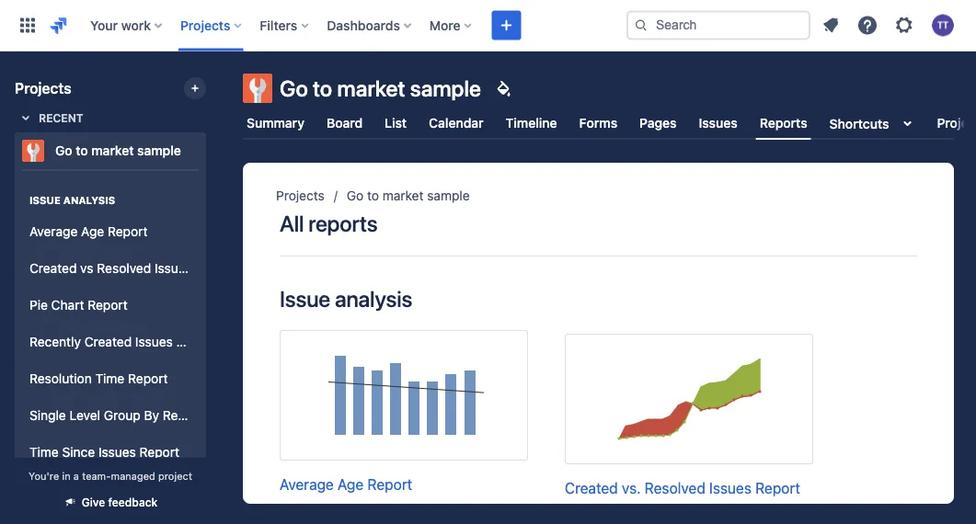 Task type: locate. For each thing, give the bounding box(es) containing it.
projects for projects link
[[276, 188, 325, 203]]

2 horizontal spatial to
[[367, 188, 379, 203]]

more button
[[424, 11, 479, 40]]

sample down calendar link
[[427, 188, 470, 203]]

1 vertical spatial average age report link
[[280, 330, 528, 496]]

2 vertical spatial created
[[565, 480, 618, 497]]

age inside group
[[81, 224, 104, 239]]

go to market sample link up 'reports'
[[347, 185, 470, 207]]

0 horizontal spatial issue
[[29, 195, 61, 207]]

tab list
[[232, 107, 977, 140]]

create image
[[496, 14, 518, 36]]

0 vertical spatial to
[[313, 75, 332, 101]]

1 horizontal spatial average age report link
[[280, 330, 528, 496]]

go to market sample link
[[15, 133, 199, 169], [347, 185, 470, 207]]

1 vertical spatial average
[[280, 476, 334, 494]]

1 horizontal spatial issue analysis
[[280, 286, 412, 312]]

you're in a team-managed project
[[29, 470, 192, 482]]

2 vertical spatial market
[[383, 188, 424, 203]]

1 vertical spatial go
[[55, 143, 72, 158]]

created inside created vs resolved issues report link
[[29, 261, 77, 276]]

2 vertical spatial go
[[347, 188, 364, 203]]

0 vertical spatial analysis
[[63, 195, 115, 207]]

2 vertical spatial sample
[[427, 188, 470, 203]]

projects
[[180, 17, 230, 33], [15, 80, 71, 97], [276, 188, 325, 203]]

go to market sample up 'reports'
[[347, 188, 470, 203]]

reports
[[309, 211, 378, 237]]

resolved right vs
[[97, 261, 151, 276]]

average age report link
[[22, 214, 199, 250], [280, 330, 528, 496]]

banner
[[0, 0, 977, 52]]

0 vertical spatial age
[[81, 224, 104, 239]]

all
[[280, 211, 304, 237]]

go to market sample link down recent on the left of the page
[[15, 133, 199, 169]]

2 vertical spatial projects
[[276, 188, 325, 203]]

dashboards
[[327, 17, 400, 33]]

project
[[937, 116, 977, 131]]

you're
[[29, 470, 59, 482]]

created left vs
[[29, 261, 77, 276]]

your work button
[[85, 11, 169, 40]]

0 vertical spatial projects
[[180, 17, 230, 33]]

your profile and settings image
[[932, 14, 954, 36]]

time up you're
[[29, 445, 59, 460]]

since
[[62, 445, 95, 460]]

2 horizontal spatial created
[[565, 480, 618, 497]]

timeline link
[[502, 107, 561, 140]]

go to market sample
[[280, 75, 481, 101], [55, 143, 181, 158], [347, 188, 470, 203]]

projects up all
[[276, 188, 325, 203]]

0 horizontal spatial average
[[29, 224, 78, 239]]

shortcuts
[[830, 116, 890, 131]]

1 vertical spatial go to market sample
[[55, 143, 181, 158]]

average
[[29, 224, 78, 239], [280, 476, 334, 494]]

1 horizontal spatial resolved
[[645, 480, 706, 497]]

created for created vs resolved issues report
[[29, 261, 77, 276]]

forms
[[579, 116, 618, 131]]

go up 'reports'
[[347, 188, 364, 203]]

projects inside dropdown button
[[180, 17, 230, 33]]

resolution time report link
[[22, 361, 199, 398]]

issue analysis up vs
[[29, 195, 115, 207]]

1 horizontal spatial created
[[84, 335, 132, 350]]

projects link
[[276, 185, 325, 207]]

1 vertical spatial issue analysis
[[280, 286, 412, 312]]

1 horizontal spatial time
[[95, 371, 125, 387]]

pie chart report
[[29, 298, 128, 313]]

0 horizontal spatial age
[[81, 224, 104, 239]]

0 horizontal spatial average age report
[[29, 224, 148, 239]]

1 vertical spatial age
[[338, 476, 364, 494]]

1 vertical spatial analysis
[[335, 286, 412, 312]]

0 horizontal spatial resolved
[[97, 261, 151, 276]]

your
[[90, 17, 118, 33]]

1 horizontal spatial go
[[280, 75, 308, 101]]

1 vertical spatial created
[[84, 335, 132, 350]]

0 vertical spatial average age report
[[29, 224, 148, 239]]

report
[[108, 224, 148, 239], [196, 261, 236, 276], [88, 298, 128, 313], [176, 335, 216, 350], [128, 371, 168, 387], [163, 408, 203, 423], [140, 445, 180, 460], [368, 476, 413, 494], [756, 480, 801, 497]]

age
[[81, 224, 104, 239], [338, 476, 364, 494]]

created
[[29, 261, 77, 276], [84, 335, 132, 350], [565, 480, 618, 497]]

0 horizontal spatial time
[[29, 445, 59, 460]]

sample
[[410, 75, 481, 101], [137, 143, 181, 158], [427, 188, 470, 203]]

resolved right vs.
[[645, 480, 706, 497]]

created vs resolved issues report link
[[22, 250, 236, 287]]

group
[[22, 175, 236, 477]]

2 vertical spatial to
[[367, 188, 379, 203]]

go to market sample up list
[[280, 75, 481, 101]]

resolved inside group
[[97, 261, 151, 276]]

issue analysis down 'reports'
[[280, 286, 412, 312]]

1 horizontal spatial projects
[[180, 17, 230, 33]]

issue down all
[[280, 286, 330, 312]]

project link
[[934, 107, 977, 140]]

to up board on the top of page
[[313, 75, 332, 101]]

issues
[[699, 116, 738, 131], [155, 261, 192, 276], [135, 335, 173, 350], [98, 445, 136, 460], [710, 480, 752, 497]]

create project image
[[188, 81, 202, 96]]

time
[[95, 371, 125, 387], [29, 445, 59, 460]]

1 horizontal spatial go to market sample link
[[347, 185, 470, 207]]

1 vertical spatial average age report
[[280, 476, 413, 494]]

issue analysis
[[29, 195, 115, 207], [280, 286, 412, 312]]

projects button
[[175, 11, 249, 40]]

1 vertical spatial market
[[91, 143, 134, 158]]

0 horizontal spatial go to market sample link
[[15, 133, 199, 169]]

search image
[[634, 18, 649, 33]]

2 horizontal spatial projects
[[276, 188, 325, 203]]

0 horizontal spatial created
[[29, 261, 77, 276]]

go down recent on the left of the page
[[55, 143, 72, 158]]

sample up calendar
[[410, 75, 481, 101]]

0 horizontal spatial projects
[[15, 80, 71, 97]]

calendar link
[[425, 107, 487, 140]]

0 vertical spatial resolved
[[97, 261, 151, 276]]

analysis down 'reports'
[[335, 286, 412, 312]]

issue down recent on the left of the page
[[29, 195, 61, 207]]

0 vertical spatial market
[[337, 75, 405, 101]]

to down recent on the left of the page
[[76, 143, 88, 158]]

go
[[280, 75, 308, 101], [55, 143, 72, 158], [347, 188, 364, 203]]

0 vertical spatial issue
[[29, 195, 61, 207]]

board
[[327, 116, 363, 131]]

to
[[313, 75, 332, 101], [76, 143, 88, 158], [367, 188, 379, 203]]

to up 'reports'
[[367, 188, 379, 203]]

1 horizontal spatial analysis
[[335, 286, 412, 312]]

0 horizontal spatial to
[[76, 143, 88, 158]]

created vs resolved issues report
[[29, 261, 236, 276]]

1 vertical spatial go to market sample link
[[347, 185, 470, 207]]

by
[[144, 408, 159, 423]]

resolved for vs.
[[645, 480, 706, 497]]

0 vertical spatial go
[[280, 75, 308, 101]]

1 horizontal spatial issue
[[280, 286, 330, 312]]

banner containing your work
[[0, 0, 977, 52]]

list link
[[381, 107, 411, 140]]

reports
[[760, 115, 808, 131]]

time up single level group by report link
[[95, 371, 125, 387]]

projects up create project "icon"
[[180, 17, 230, 33]]

projects up "collapse recent projects" image
[[15, 80, 71, 97]]

average age report
[[29, 224, 148, 239], [280, 476, 413, 494]]

2 horizontal spatial go
[[347, 188, 364, 203]]

issues link
[[695, 107, 742, 140]]

created inside created vs. resolved issues report link
[[565, 480, 618, 497]]

market
[[337, 75, 405, 101], [91, 143, 134, 158], [383, 188, 424, 203]]

analysis
[[63, 195, 115, 207], [335, 286, 412, 312]]

set background color image
[[492, 77, 514, 99]]

1 vertical spatial resolved
[[645, 480, 706, 497]]

sample left the add to starred 'icon' on the top left
[[137, 143, 181, 158]]

issue
[[29, 195, 61, 207], [280, 286, 330, 312]]

pie chart report link
[[22, 287, 199, 324]]

vs.
[[622, 480, 641, 497]]

0 vertical spatial average
[[29, 224, 78, 239]]

average inside group
[[29, 224, 78, 239]]

go up 'summary'
[[280, 75, 308, 101]]

created left vs.
[[565, 480, 618, 497]]

help image
[[857, 14, 879, 36]]

0 vertical spatial created
[[29, 261, 77, 276]]

0 vertical spatial average age report link
[[22, 214, 199, 250]]

jira image
[[48, 14, 70, 36], [48, 14, 70, 36]]

0 vertical spatial issue analysis
[[29, 195, 115, 207]]

resolved
[[97, 261, 151, 276], [645, 480, 706, 497]]

recently created issues report
[[29, 335, 216, 350]]

shortcuts button
[[826, 107, 923, 140]]

1 vertical spatial to
[[76, 143, 88, 158]]

0 vertical spatial time
[[95, 371, 125, 387]]

created down pie chart report link
[[84, 335, 132, 350]]

board link
[[323, 107, 366, 140]]

add to starred image
[[201, 140, 223, 162]]

go to market sample down recent on the left of the page
[[55, 143, 181, 158]]

0 horizontal spatial go
[[55, 143, 72, 158]]

level
[[69, 408, 100, 423]]

analysis up vs
[[63, 195, 115, 207]]

time since issues report link
[[22, 434, 199, 471]]

list
[[385, 116, 407, 131]]

time since issues report
[[29, 445, 180, 460]]



Task type: describe. For each thing, give the bounding box(es) containing it.
recently created issues report link
[[22, 324, 216, 361]]

group containing average age report
[[22, 175, 236, 477]]

give feedback button
[[52, 488, 169, 518]]

0 horizontal spatial issue analysis
[[29, 195, 115, 207]]

filters
[[260, 17, 298, 33]]

calendar
[[429, 116, 484, 131]]

1 vertical spatial sample
[[137, 143, 181, 158]]

pages
[[640, 116, 677, 131]]

managed
[[111, 470, 155, 482]]

resolution time report
[[29, 371, 168, 387]]

1 vertical spatial time
[[29, 445, 59, 460]]

0 horizontal spatial analysis
[[63, 195, 115, 207]]

issues inside 'link'
[[135, 335, 173, 350]]

summary link
[[243, 107, 308, 140]]

all reports
[[280, 211, 378, 237]]

1 vertical spatial issue
[[280, 286, 330, 312]]

issues inside tab list
[[699, 116, 738, 131]]

give feedback
[[82, 497, 158, 509]]

in
[[62, 470, 71, 482]]

tab list containing reports
[[232, 107, 977, 140]]

summary
[[247, 116, 305, 131]]

1 horizontal spatial age
[[338, 476, 364, 494]]

0 horizontal spatial average age report link
[[22, 214, 199, 250]]

feedback
[[108, 497, 158, 509]]

created for created vs. resolved issues report
[[565, 480, 618, 497]]

recently
[[29, 335, 81, 350]]

work
[[121, 17, 151, 33]]

single level group by report
[[29, 408, 203, 423]]

filters button
[[254, 11, 316, 40]]

vs
[[80, 261, 94, 276]]

0 vertical spatial go to market sample link
[[15, 133, 199, 169]]

issue inside group
[[29, 195, 61, 207]]

resolved for vs
[[97, 261, 151, 276]]

pages link
[[636, 107, 681, 140]]

single
[[29, 408, 66, 423]]

0 vertical spatial sample
[[410, 75, 481, 101]]

more
[[430, 17, 461, 33]]

1 horizontal spatial to
[[313, 75, 332, 101]]

forms link
[[576, 107, 621, 140]]

time inside 'link'
[[95, 371, 125, 387]]

primary element
[[11, 0, 627, 51]]

0 vertical spatial go to market sample
[[280, 75, 481, 101]]

created vs. resolved issues report link
[[565, 334, 814, 500]]

appswitcher icon image
[[17, 14, 39, 36]]

created vs. resolved issues report
[[565, 480, 801, 497]]

single level group by report link
[[22, 398, 203, 434]]

project
[[158, 470, 192, 482]]

recent
[[39, 111, 83, 124]]

Search field
[[627, 11, 811, 40]]

chart
[[51, 298, 84, 313]]

notifications image
[[820, 14, 842, 36]]

your work
[[90, 17, 151, 33]]

1 horizontal spatial average age report
[[280, 476, 413, 494]]

resolution
[[29, 371, 92, 387]]

group
[[104, 408, 141, 423]]

projects for projects dropdown button at the top left of page
[[180, 17, 230, 33]]

created inside recently created issues report 'link'
[[84, 335, 132, 350]]

1 vertical spatial projects
[[15, 80, 71, 97]]

1 horizontal spatial average
[[280, 476, 334, 494]]

timeline
[[506, 116, 557, 131]]

collapse recent projects image
[[15, 107, 37, 129]]

settings image
[[894, 14, 916, 36]]

pie
[[29, 298, 48, 313]]

a
[[73, 470, 79, 482]]

team-
[[82, 470, 111, 482]]

give
[[82, 497, 105, 509]]

2 vertical spatial go to market sample
[[347, 188, 470, 203]]

dashboards button
[[322, 11, 419, 40]]



Task type: vqa. For each thing, say whether or not it's contained in the screenshot.
Resolution Time Report
yes



